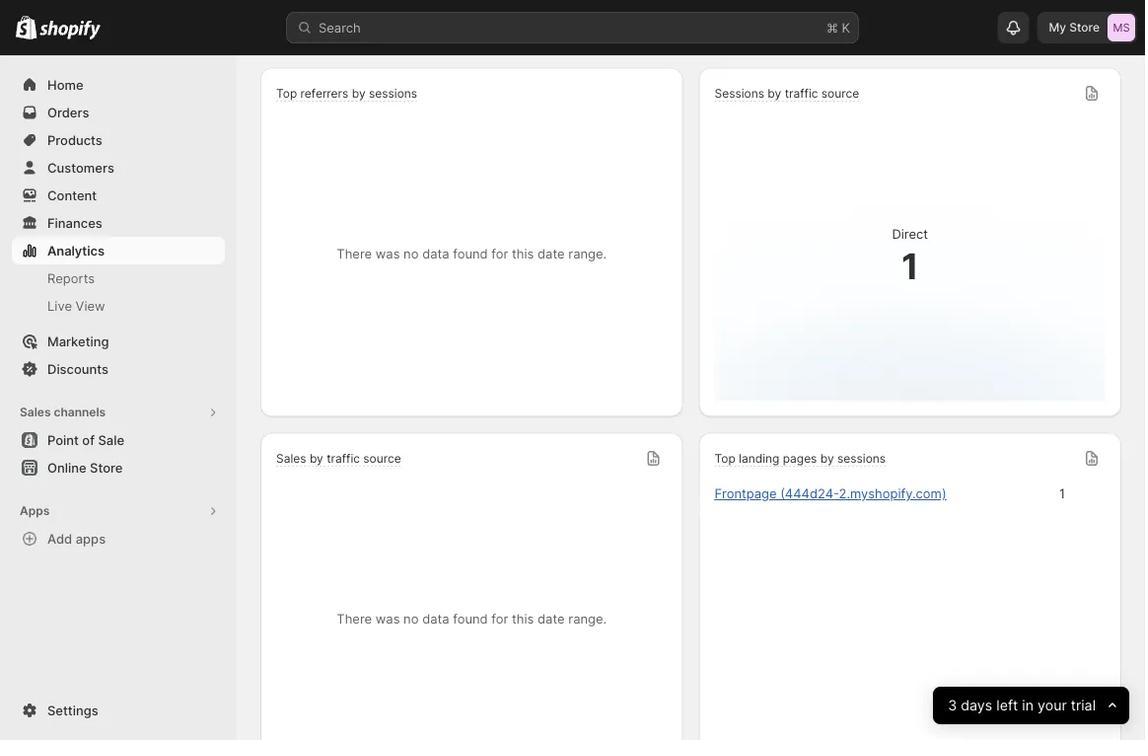 Task type: vqa. For each thing, say whether or not it's contained in the screenshot.
0.00 TEXT FIELD
no



Task type: describe. For each thing, give the bounding box(es) containing it.
of
[[82, 432, 95, 447]]

was for source
[[376, 611, 400, 627]]

date for sessions
[[538, 246, 565, 261]]

add apps button
[[12, 525, 225, 553]]

online store link
[[12, 454, 225, 482]]

products
[[47, 132, 102, 148]]

my store
[[1049, 20, 1100, 35]]

point
[[47, 432, 79, 447]]

trial
[[1071, 697, 1096, 714]]

for for sales by traffic source
[[492, 611, 508, 627]]

orders
[[47, 105, 89, 120]]

apps button
[[12, 497, 225, 525]]

customers link
[[12, 154, 225, 182]]

sessions by traffic source
[[715, 86, 860, 101]]

landing
[[739, 451, 780, 466]]

was for sessions
[[376, 246, 400, 261]]

add apps
[[47, 531, 106, 546]]

content link
[[12, 182, 225, 209]]

frontpage (444d24-2.myshopify.com)
[[715, 486, 947, 501]]

top for top landing pages by sessions
[[715, 451, 736, 466]]

found for top referrers by sessions
[[453, 246, 488, 261]]

traffic for direct
[[785, 86, 818, 101]]

left
[[997, 697, 1018, 714]]

sessions inside dropdown button
[[838, 451, 886, 466]]

3 days left in your trial button
[[933, 687, 1130, 724]]

search
[[319, 20, 361, 35]]

data for source
[[422, 611, 450, 627]]

1 horizontal spatial 1
[[1060, 486, 1066, 501]]

pages
[[783, 451, 817, 466]]

customers
[[47, 160, 114, 175]]

3
[[948, 697, 957, 714]]

discounts link
[[12, 355, 225, 383]]

top referrers by sessions button
[[276, 86, 417, 103]]

reports
[[47, 270, 95, 286]]

home link
[[12, 71, 225, 99]]

online store button
[[0, 454, 237, 482]]

my store image
[[1108, 14, 1136, 41]]

apps
[[20, 504, 50, 518]]

sessions inside 'dropdown button'
[[369, 86, 417, 101]]

sales channels button
[[12, 399, 225, 426]]

(444d24-
[[781, 486, 839, 501]]

my
[[1049, 20, 1067, 35]]

by inside 'dropdown button'
[[352, 86, 366, 101]]

discounts
[[47, 361, 109, 376]]

sales by traffic source button
[[276, 451, 401, 468]]

there for traffic
[[337, 611, 372, 627]]

this for sessions
[[512, 246, 534, 261]]

analytics link
[[12, 237, 225, 264]]

this for source
[[512, 611, 534, 627]]

sessions by traffic source button
[[715, 86, 860, 103]]

there was no data found for this date range. for top referrers by sessions
[[337, 246, 607, 261]]

in
[[1022, 697, 1034, 714]]

content
[[47, 187, 97, 203]]

direct
[[892, 226, 929, 242]]

frontpage (444d24-2.myshopify.com) link
[[715, 486, 947, 501]]

add
[[47, 531, 72, 546]]

orders link
[[12, 99, 225, 126]]

no for sales by traffic source
[[404, 611, 419, 627]]

shopify image
[[40, 20, 101, 40]]

direct 1
[[892, 226, 929, 287]]

apps
[[76, 531, 106, 546]]

reports link
[[12, 264, 225, 292]]

date for source
[[538, 611, 565, 627]]

range. for top referrers by sessions
[[569, 246, 607, 261]]

finances link
[[12, 209, 225, 237]]



Task type: locate. For each thing, give the bounding box(es) containing it.
frontpage
[[715, 486, 777, 501]]

no
[[404, 246, 419, 261], [404, 611, 419, 627]]

top landing pages by sessions
[[715, 451, 886, 466]]

1 for from the top
[[492, 246, 508, 261]]

sales for sales channels
[[20, 405, 51, 419]]

shopify image
[[16, 15, 37, 39]]

1 horizontal spatial sales
[[276, 451, 306, 466]]

found for sales by traffic source
[[453, 611, 488, 627]]

date
[[538, 246, 565, 261], [538, 611, 565, 627]]

0 vertical spatial source
[[822, 86, 860, 101]]

sessions up 2.myshopify.com)
[[838, 451, 886, 466]]

settings link
[[12, 697, 225, 724]]

sales inside button
[[20, 405, 51, 419]]

data for sessions
[[422, 246, 450, 261]]

⌘ k
[[827, 20, 851, 35]]

0 vertical spatial found
[[453, 246, 488, 261]]

store for my store
[[1070, 20, 1100, 35]]

top for top referrers by sessions
[[276, 86, 297, 101]]

top
[[276, 86, 297, 101], [715, 451, 736, 466]]

products link
[[12, 126, 225, 154]]

2 there was no data found for this date range. from the top
[[337, 611, 607, 627]]

1 vertical spatial found
[[453, 611, 488, 627]]

top inside dropdown button
[[715, 451, 736, 466]]

1 horizontal spatial sessions
[[838, 451, 886, 466]]

0 horizontal spatial sales
[[20, 405, 51, 419]]

2 date from the top
[[538, 611, 565, 627]]

store
[[1070, 20, 1100, 35], [90, 460, 123, 475]]

there for by
[[337, 246, 372, 261]]

finances
[[47, 215, 102, 230]]

3 days left in your trial
[[948, 697, 1096, 714]]

1 vertical spatial for
[[492, 611, 508, 627]]

store inside button
[[90, 460, 123, 475]]

traffic
[[785, 86, 818, 101], [327, 451, 360, 466]]

2 range. from the top
[[569, 611, 607, 627]]

sales channels
[[20, 405, 106, 419]]

0 vertical spatial sessions
[[369, 86, 417, 101]]

0 vertical spatial for
[[492, 246, 508, 261]]

1 horizontal spatial traffic
[[785, 86, 818, 101]]

sessions
[[715, 86, 765, 101]]

2.myshopify.com)
[[839, 486, 947, 501]]

1 date from the top
[[538, 246, 565, 261]]

channels
[[54, 405, 106, 419]]

1 horizontal spatial store
[[1070, 20, 1100, 35]]

0 vertical spatial top
[[276, 86, 297, 101]]

2 found from the top
[[453, 611, 488, 627]]

⌘
[[827, 20, 839, 35]]

store down sale
[[90, 460, 123, 475]]

2 was from the top
[[376, 611, 400, 627]]

sales inside dropdown button
[[276, 451, 306, 466]]

2 for from the top
[[492, 611, 508, 627]]

1 horizontal spatial top
[[715, 451, 736, 466]]

0 horizontal spatial traffic
[[327, 451, 360, 466]]

your
[[1038, 697, 1067, 714]]

1 vertical spatial data
[[422, 611, 450, 627]]

for
[[492, 246, 508, 261], [492, 611, 508, 627]]

1 vertical spatial store
[[90, 460, 123, 475]]

live view
[[47, 298, 105, 313]]

2 there from the top
[[337, 611, 372, 627]]

found
[[453, 246, 488, 261], [453, 611, 488, 627]]

point of sale link
[[12, 426, 225, 454]]

sessions
[[369, 86, 417, 101], [838, 451, 886, 466]]

0 horizontal spatial source
[[363, 451, 401, 466]]

0 horizontal spatial store
[[90, 460, 123, 475]]

1 vertical spatial no
[[404, 611, 419, 627]]

source for there was no data found for this date range.
[[363, 451, 401, 466]]

1 there from the top
[[337, 246, 372, 261]]

top left landing
[[715, 451, 736, 466]]

0 horizontal spatial sessions
[[369, 86, 417, 101]]

live view link
[[12, 292, 225, 320]]

2 data from the top
[[422, 611, 450, 627]]

home
[[47, 77, 83, 92]]

0 vertical spatial traffic
[[785, 86, 818, 101]]

2 no from the top
[[404, 611, 419, 627]]

0 vertical spatial 1
[[902, 244, 919, 287]]

1 was from the top
[[376, 246, 400, 261]]

1 vertical spatial sales
[[276, 451, 306, 466]]

source inside sessions by traffic source dropdown button
[[822, 86, 860, 101]]

0 vertical spatial store
[[1070, 20, 1100, 35]]

sale
[[98, 432, 124, 447]]

settings
[[47, 703, 98, 718]]

0 vertical spatial no
[[404, 246, 419, 261]]

there was no data found for this date range.
[[337, 246, 607, 261], [337, 611, 607, 627]]

top inside 'dropdown button'
[[276, 86, 297, 101]]

online
[[47, 460, 86, 475]]

point of sale
[[47, 432, 124, 447]]

0 vertical spatial there was no data found for this date range.
[[337, 246, 607, 261]]

1 this from the top
[[512, 246, 534, 261]]

there
[[337, 246, 372, 261], [337, 611, 372, 627]]

1 no from the top
[[404, 246, 419, 261]]

1 inside direct 1
[[902, 244, 919, 287]]

this
[[512, 246, 534, 261], [512, 611, 534, 627]]

sales
[[20, 405, 51, 419], [276, 451, 306, 466]]

referrers
[[301, 86, 349, 101]]

1 vertical spatial there
[[337, 611, 372, 627]]

1 vertical spatial range.
[[569, 611, 607, 627]]

top referrers by sessions
[[276, 86, 417, 101]]

no for top referrers by sessions
[[404, 246, 419, 261]]

marketing link
[[12, 328, 225, 355]]

0 horizontal spatial top
[[276, 86, 297, 101]]

1 there was no data found for this date range. from the top
[[337, 246, 607, 261]]

2 this from the top
[[512, 611, 534, 627]]

marketing
[[47, 334, 109, 349]]

1 found from the top
[[453, 246, 488, 261]]

for for top referrers by sessions
[[492, 246, 508, 261]]

1 vertical spatial there was no data found for this date range.
[[337, 611, 607, 627]]

1 data from the top
[[422, 246, 450, 261]]

traffic for there was no data found for this date range.
[[327, 451, 360, 466]]

sessions right referrers
[[369, 86, 417, 101]]

source
[[822, 86, 860, 101], [363, 451, 401, 466]]

1 vertical spatial top
[[715, 451, 736, 466]]

analytics
[[47, 243, 105, 258]]

1 vertical spatial traffic
[[327, 451, 360, 466]]

range.
[[569, 246, 607, 261], [569, 611, 607, 627]]

view
[[76, 298, 105, 313]]

online store
[[47, 460, 123, 475]]

0 horizontal spatial 1
[[902, 244, 919, 287]]

0 vertical spatial this
[[512, 246, 534, 261]]

1 vertical spatial date
[[538, 611, 565, 627]]

store for online store
[[90, 460, 123, 475]]

k
[[842, 20, 851, 35]]

1 vertical spatial sessions
[[838, 451, 886, 466]]

data
[[422, 246, 450, 261], [422, 611, 450, 627]]

1 vertical spatial was
[[376, 611, 400, 627]]

store right my
[[1070, 20, 1100, 35]]

top left referrers
[[276, 86, 297, 101]]

range. for sales by traffic source
[[569, 611, 607, 627]]

1 vertical spatial this
[[512, 611, 534, 627]]

point of sale button
[[0, 426, 237, 454]]

1
[[902, 244, 919, 287], [1060, 486, 1066, 501]]

0 vertical spatial data
[[422, 246, 450, 261]]

was
[[376, 246, 400, 261], [376, 611, 400, 627]]

there was no data found for this date range. for sales by traffic source
[[337, 611, 607, 627]]

1 vertical spatial source
[[363, 451, 401, 466]]

source for direct
[[822, 86, 860, 101]]

0 vertical spatial there
[[337, 246, 372, 261]]

0 vertical spatial range.
[[569, 246, 607, 261]]

1 vertical spatial 1
[[1060, 486, 1066, 501]]

by
[[352, 86, 366, 101], [768, 86, 782, 101], [310, 451, 323, 466], [821, 451, 834, 466]]

1 horizontal spatial source
[[822, 86, 860, 101]]

0 vertical spatial sales
[[20, 405, 51, 419]]

0 vertical spatial was
[[376, 246, 400, 261]]

days
[[961, 697, 993, 714]]

sales by traffic source
[[276, 451, 401, 466]]

sales for sales by traffic source
[[276, 451, 306, 466]]

1 range. from the top
[[569, 246, 607, 261]]

live
[[47, 298, 72, 313]]

0 vertical spatial date
[[538, 246, 565, 261]]

source inside sales by traffic source dropdown button
[[363, 451, 401, 466]]

top landing pages by sessions button
[[715, 451, 886, 468]]



